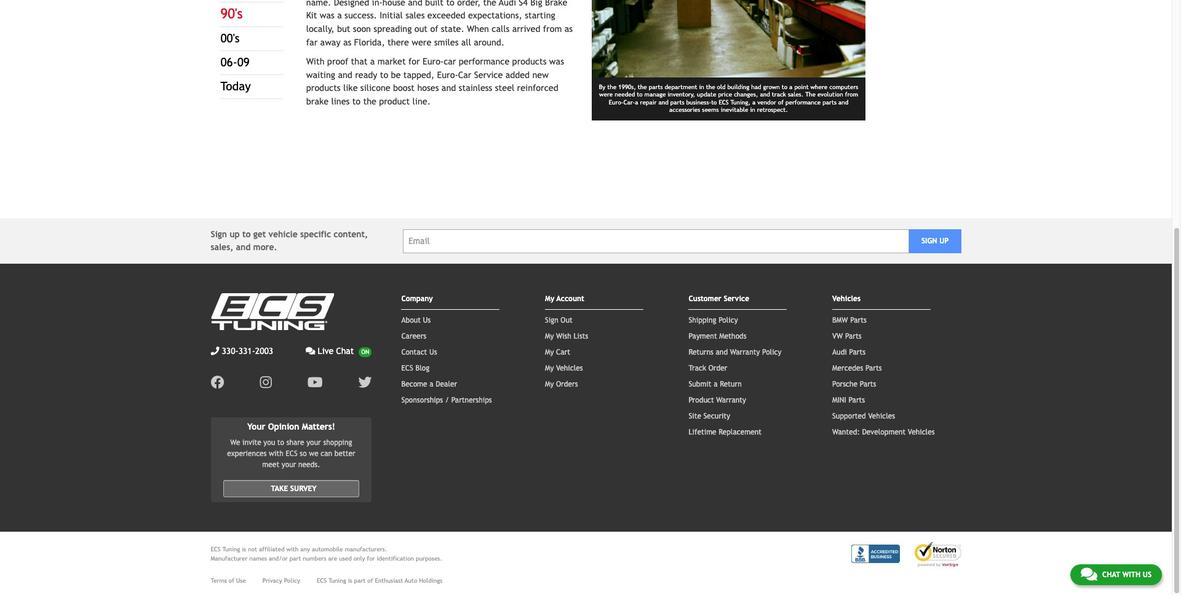 Task type: vqa. For each thing, say whether or not it's contained in the screenshot.
had
yes



Task type: locate. For each thing, give the bounding box(es) containing it.
0 vertical spatial in
[[699, 84, 704, 90]]

meet
[[262, 461, 279, 469]]

parts up mercedes parts
[[849, 348, 866, 357]]

comments image left live
[[306, 347, 315, 356]]

1 vertical spatial for
[[367, 555, 375, 562]]

1 horizontal spatial your
[[306, 438, 321, 447]]

to inside sign up to get vehicle specific content, sales, and more.
[[242, 229, 251, 239]]

comments image
[[306, 347, 315, 356], [1081, 567, 1097, 582]]

enthusiast
[[375, 577, 403, 584]]

comments image inside chat with us link
[[1081, 567, 1097, 582]]

parts down the porsche parts
[[849, 396, 865, 405]]

to right the you on the bottom left of the page
[[277, 438, 284, 447]]

2 horizontal spatial parts
[[823, 99, 837, 106]]

shipping policy
[[689, 316, 738, 325]]

is for not
[[242, 546, 246, 553]]

site security
[[689, 412, 730, 421]]

1 horizontal spatial is
[[348, 577, 352, 584]]

audi
[[832, 348, 847, 357]]

my left cart on the bottom left of the page
[[545, 348, 554, 357]]

audi parts
[[832, 348, 866, 357]]

vehicle
[[269, 229, 298, 239]]

0 horizontal spatial comments image
[[306, 347, 315, 356]]

porsche parts link
[[832, 380, 876, 389]]

parts for vw parts
[[845, 332, 862, 341]]

for
[[408, 56, 420, 67], [367, 555, 375, 562]]

ecs inside ecs tuning is not affiliated with any automobile manufacturers. manufacturer names and/or part numbers are used only for identification purposes.
[[211, 546, 221, 553]]

tuning,
[[731, 99, 750, 106]]

1 vertical spatial comments image
[[1081, 567, 1097, 582]]

terms of use link
[[211, 576, 246, 585]]

up
[[230, 229, 240, 239], [939, 237, 949, 245]]

1 vertical spatial chat
[[1102, 571, 1120, 579]]

09
[[237, 55, 250, 69]]

1 vertical spatial us
[[429, 348, 437, 357]]

4 my from the top
[[545, 364, 554, 373]]

ecs down price
[[719, 99, 729, 106]]

for up 'tapped,' on the left top of page
[[408, 56, 420, 67]]

lifetime
[[689, 428, 716, 437]]

in up update
[[699, 84, 704, 90]]

2003
[[255, 346, 273, 356]]

product warranty
[[689, 396, 746, 405]]

0 horizontal spatial tuning
[[222, 546, 240, 553]]

repair
[[640, 99, 657, 106]]

only
[[354, 555, 365, 562]]

my left account
[[545, 295, 554, 303]]

is down used
[[348, 577, 352, 584]]

and right hoses
[[442, 83, 456, 93]]

policy for shipping policy
[[719, 316, 738, 325]]

2 my from the top
[[545, 332, 554, 341]]

phone image
[[211, 347, 219, 356]]

90's
[[221, 6, 243, 22]]

the down the silicone
[[363, 96, 376, 106]]

0 vertical spatial policy
[[719, 316, 738, 325]]

in
[[699, 84, 704, 90], [750, 107, 755, 113]]

names
[[249, 555, 267, 562]]

2 vertical spatial policy
[[284, 577, 300, 584]]

for inside ecs tuning is not affiliated with any automobile manufacturers. manufacturer names and/or part numbers are used only for identification purposes.
[[367, 555, 375, 562]]

to up repair
[[637, 91, 643, 98]]

0 horizontal spatial parts
[[649, 84, 663, 90]]

0 vertical spatial service
[[474, 69, 503, 80]]

sign inside sign up to get vehicle specific content, sales, and more.
[[211, 229, 227, 239]]

0 horizontal spatial policy
[[284, 577, 300, 584]]

up inside sign up to get vehicle specific content, sales, and more.
[[230, 229, 240, 239]]

ecs left blog
[[401, 364, 413, 373]]

1 vertical spatial products
[[306, 83, 341, 93]]

a left repair
[[635, 99, 638, 106]]

for down the manufacturers.
[[367, 555, 375, 562]]

out
[[561, 316, 573, 325]]

comments image for chat
[[1081, 567, 1097, 582]]

ecs down the numbers
[[317, 577, 327, 584]]

the
[[805, 91, 816, 98]]

0 vertical spatial performance
[[459, 56, 510, 67]]

sign out
[[545, 316, 573, 325]]

lists
[[574, 332, 588, 341]]

warranty down methods
[[730, 348, 760, 357]]

affiliated
[[259, 546, 285, 553]]

parts up manage
[[649, 84, 663, 90]]

ecs left 'so'
[[286, 450, 298, 458]]

of left use
[[229, 577, 234, 584]]

1 horizontal spatial chat
[[1102, 571, 1120, 579]]

euro- up 'tapped,' on the left top of page
[[423, 56, 444, 67]]

1 vertical spatial tuning
[[328, 577, 346, 584]]

to left get
[[242, 229, 251, 239]]

evolution
[[817, 91, 843, 98]]

is inside ecs tuning is not affiliated with any automobile manufacturers. manufacturer names and/or part numbers are used only for identification purposes.
[[242, 546, 246, 553]]

my vehicles
[[545, 364, 583, 373]]

the inside with proof that a market for euro-car performance products was waiting and ready to be tapped, euro-car service added new products like silicone boost hoses and stainless steel reinforced brake lines to the product line.
[[363, 96, 376, 106]]

holdings
[[419, 577, 442, 584]]

terms
[[211, 577, 227, 584]]

0 vertical spatial for
[[408, 56, 420, 67]]

sign inside 'button'
[[921, 237, 937, 245]]

330-
[[222, 346, 238, 356]]

car
[[444, 56, 456, 67]]

1 horizontal spatial up
[[939, 237, 949, 245]]

payment methods
[[689, 332, 747, 341]]

0 horizontal spatial with
[[269, 450, 283, 458]]

0 horizontal spatial up
[[230, 229, 240, 239]]

inevitable
[[721, 107, 748, 113]]

site security link
[[689, 412, 730, 421]]

products up 'new'
[[512, 56, 547, 67]]

invite
[[242, 438, 261, 447]]

1 vertical spatial service
[[724, 295, 749, 303]]

of inside by the 1990s, the parts department in the old building had grown to a point where computers were needed to manage inventory, update price changes, and track sales. the evolution from euro-car-a repair and parts business-to ecs tuning, a vendor of performance parts and accessories seems inevitable in retrospect.
[[778, 99, 784, 106]]

1 horizontal spatial with
[[286, 546, 299, 553]]

and up vendor
[[760, 91, 770, 98]]

company
[[401, 295, 433, 303]]

3 my from the top
[[545, 348, 554, 357]]

0 vertical spatial with
[[269, 450, 283, 458]]

2 horizontal spatial of
[[778, 99, 784, 106]]

euro-
[[423, 56, 444, 67], [437, 69, 458, 80], [609, 99, 623, 106]]

parts right 'vw'
[[845, 332, 862, 341]]

to up seems
[[711, 99, 717, 106]]

and right the sales,
[[236, 242, 251, 252]]

parts down the evolution
[[823, 99, 837, 106]]

building
[[727, 84, 749, 90]]

us for contact us
[[429, 348, 437, 357]]

up inside 'button'
[[939, 237, 949, 245]]

1 horizontal spatial in
[[750, 107, 755, 113]]

2 horizontal spatial sign
[[921, 237, 937, 245]]

ecs inside by the 1990s, the parts department in the old building had grown to a point where computers were needed to manage inventory, update price changes, and track sales. the evolution from euro-car-a repair and parts business-to ecs tuning, a vendor of performance parts and accessories seems inevitable in retrospect.
[[719, 99, 729, 106]]

sign for sign out
[[545, 316, 558, 325]]

1 horizontal spatial part
[[354, 577, 366, 584]]

0 horizontal spatial chat
[[336, 346, 354, 356]]

0 vertical spatial products
[[512, 56, 547, 67]]

0 horizontal spatial for
[[367, 555, 375, 562]]

ecs up manufacturer
[[211, 546, 221, 553]]

porsche
[[832, 380, 858, 389]]

euro- down needed
[[609, 99, 623, 106]]

0 horizontal spatial part
[[290, 555, 301, 562]]

parts right bmw
[[850, 316, 867, 325]]

more.
[[253, 242, 277, 252]]

0 vertical spatial warranty
[[730, 348, 760, 357]]

vehicles up orders
[[556, 364, 583, 373]]

automobile
[[312, 546, 343, 553]]

bmw parts link
[[832, 316, 867, 325]]

euro- down car
[[437, 69, 458, 80]]

policy
[[719, 316, 738, 325], [762, 348, 782, 357], [284, 577, 300, 584]]

my for my wish lists
[[545, 332, 554, 341]]

contact us link
[[401, 348, 437, 357]]

1990s,
[[618, 84, 636, 90]]

auto
[[405, 577, 417, 584]]

and inside sign up to get vehicle specific content, sales, and more.
[[236, 242, 251, 252]]

1 vertical spatial with
[[286, 546, 299, 553]]

privacy policy link
[[263, 576, 300, 585]]

1 horizontal spatial tuning
[[328, 577, 346, 584]]

the up were
[[607, 84, 616, 90]]

0 horizontal spatial is
[[242, 546, 246, 553]]

warranty down return
[[716, 396, 746, 405]]

0 horizontal spatial performance
[[459, 56, 510, 67]]

tuning up manufacturer
[[222, 546, 240, 553]]

vehicles up wanted: development vehicles link
[[868, 412, 895, 421]]

sign
[[211, 229, 227, 239], [921, 237, 937, 245], [545, 316, 558, 325]]

my left orders
[[545, 380, 554, 389]]

2 horizontal spatial policy
[[762, 348, 782, 357]]

reinforced
[[517, 83, 558, 93]]

update
[[697, 91, 716, 98]]

sign out link
[[545, 316, 573, 325]]

my down my cart link
[[545, 364, 554, 373]]

use
[[236, 577, 246, 584]]

supported vehicles
[[832, 412, 895, 421]]

performance down sales. at the right top
[[786, 99, 821, 106]]

parts up the porsche parts
[[865, 364, 882, 373]]

ecs for ecs tuning is not affiliated with any automobile manufacturers. manufacturer names and/or part numbers are used only for identification purposes.
[[211, 546, 221, 553]]

changes,
[[734, 91, 758, 98]]

1 vertical spatial your
[[282, 461, 296, 469]]

1 vertical spatial policy
[[762, 348, 782, 357]]

the up update
[[706, 84, 715, 90]]

0 horizontal spatial service
[[474, 69, 503, 80]]

products down waiting
[[306, 83, 341, 93]]

today link
[[221, 79, 251, 93]]

are
[[328, 555, 337, 562]]

5 my from the top
[[545, 380, 554, 389]]

parts down 'mercedes parts' link
[[860, 380, 876, 389]]

1 horizontal spatial products
[[512, 56, 547, 67]]

any
[[300, 546, 310, 553]]

comments image inside live chat link
[[306, 347, 315, 356]]

parts down inventory,
[[670, 99, 684, 106]]

my orders link
[[545, 380, 578, 389]]

part down only
[[354, 577, 366, 584]]

1 vertical spatial performance
[[786, 99, 821, 106]]

parts
[[850, 316, 867, 325], [845, 332, 862, 341], [849, 348, 866, 357], [865, 364, 882, 373], [860, 380, 876, 389], [849, 396, 865, 405]]

service right customer
[[724, 295, 749, 303]]

1 my from the top
[[545, 295, 554, 303]]

my for my vehicles
[[545, 364, 554, 373]]

my left wish
[[545, 332, 554, 341]]

0 vertical spatial us
[[423, 316, 431, 325]]

tapped,
[[403, 69, 434, 80]]

0 horizontal spatial your
[[282, 461, 296, 469]]

my for my account
[[545, 295, 554, 303]]

performance inside with proof that a market for euro-car performance products was waiting and ready to be tapped, euro-car service added new products like silicone boost hoses and stainless steel reinforced brake lines to the product line.
[[459, 56, 510, 67]]

0 vertical spatial is
[[242, 546, 246, 553]]

site
[[689, 412, 701, 421]]

to left 'be'
[[380, 69, 388, 80]]

return
[[720, 380, 742, 389]]

2 horizontal spatial with
[[1122, 571, 1141, 579]]

instagram logo image
[[260, 376, 272, 389]]

careers link
[[401, 332, 426, 341]]

and down manage
[[659, 99, 669, 106]]

1 horizontal spatial performance
[[786, 99, 821, 106]]

my
[[545, 295, 554, 303], [545, 332, 554, 341], [545, 348, 554, 357], [545, 364, 554, 373], [545, 380, 554, 389]]

of left enthusiast
[[367, 577, 373, 584]]

0 horizontal spatial products
[[306, 83, 341, 93]]

1 horizontal spatial for
[[408, 56, 420, 67]]

performance up car
[[459, 56, 510, 67]]

1 vertical spatial is
[[348, 577, 352, 584]]

1 horizontal spatial sign
[[545, 316, 558, 325]]

by
[[599, 84, 605, 90]]

1 horizontal spatial of
[[367, 577, 373, 584]]

0 vertical spatial chat
[[336, 346, 354, 356]]

your right meet at the bottom of the page
[[282, 461, 296, 469]]

and up order
[[716, 348, 728, 357]]

/
[[445, 396, 449, 405]]

tuning down are
[[328, 577, 346, 584]]

tuning inside ecs tuning is not affiliated with any automobile manufacturers. manufacturer names and/or part numbers are used only for identification purposes.
[[222, 546, 240, 553]]

us for about us
[[423, 316, 431, 325]]

0 horizontal spatial sign
[[211, 229, 227, 239]]

submit a return
[[689, 380, 742, 389]]

1 horizontal spatial comments image
[[1081, 567, 1097, 582]]

part inside ecs tuning is not affiliated with any automobile manufacturers. manufacturer names and/or part numbers are used only for identification purposes.
[[290, 555, 301, 562]]

comments image left chat with us
[[1081, 567, 1097, 582]]

become a dealer
[[401, 380, 457, 389]]

sign for sign up
[[921, 237, 937, 245]]

1 vertical spatial in
[[750, 107, 755, 113]]

your up we
[[306, 438, 321, 447]]

the
[[607, 84, 616, 90], [638, 84, 647, 90], [706, 84, 715, 90], [363, 96, 376, 106]]

about
[[401, 316, 421, 325]]

0 vertical spatial comments image
[[306, 347, 315, 356]]

manufacturers.
[[345, 546, 387, 553]]

get
[[253, 229, 266, 239]]

live
[[318, 346, 333, 356]]

0 horizontal spatial in
[[699, 84, 704, 90]]

part down any on the bottom
[[290, 555, 301, 562]]

parts for mercedes parts
[[865, 364, 882, 373]]

parts for bmw parts
[[850, 316, 867, 325]]

of down track
[[778, 99, 784, 106]]

enthusiast auto holdings link
[[375, 576, 442, 585]]

needs.
[[298, 461, 320, 469]]

331-
[[238, 346, 255, 356]]

service up stainless
[[474, 69, 503, 80]]

1 horizontal spatial policy
[[719, 316, 738, 325]]

ecs blog link
[[401, 364, 430, 373]]

in down tuning,
[[750, 107, 755, 113]]

a right 'that'
[[370, 56, 375, 67]]

parts for audi parts
[[849, 348, 866, 357]]

0 vertical spatial part
[[290, 555, 301, 562]]

policy inside 'link'
[[284, 577, 300, 584]]

facebook logo image
[[211, 376, 224, 389]]

we invite you to share your shopping experiences with ecs so we can better meet your needs.
[[227, 438, 355, 469]]

is left not
[[242, 546, 246, 553]]

0 vertical spatial tuning
[[222, 546, 240, 553]]

1 vertical spatial euro-
[[437, 69, 458, 80]]

seems
[[702, 107, 719, 113]]

2 vertical spatial euro-
[[609, 99, 623, 106]]

with inside ecs tuning is not affiliated with any automobile manufacturers. manufacturer names and/or part numbers are used only for identification purposes.
[[286, 546, 299, 553]]



Task type: describe. For each thing, give the bounding box(es) containing it.
contact us
[[401, 348, 437, 357]]

needed
[[615, 91, 635, 98]]

audi parts link
[[832, 348, 866, 357]]

tuning for part
[[328, 577, 346, 584]]

sales,
[[211, 242, 233, 252]]

from
[[845, 91, 858, 98]]

with inside we invite you to share your shopping experiences with ecs so we can better meet your needs.
[[269, 450, 283, 458]]

lifetime replacement link
[[689, 428, 762, 437]]

privacy
[[263, 577, 282, 584]]

a up sales. at the right top
[[789, 84, 793, 90]]

blog
[[415, 364, 430, 373]]

can
[[321, 450, 332, 458]]

department
[[665, 84, 697, 90]]

were
[[599, 91, 613, 98]]

twitter logo image
[[358, 376, 372, 389]]

vehicles up bmw parts link at the right bottom of page
[[832, 295, 861, 303]]

up for sign up to get vehicle specific content, sales, and more.
[[230, 229, 240, 239]]

bmw
[[832, 316, 848, 325]]

and/or
[[269, 555, 288, 562]]

shopping
[[323, 438, 352, 447]]

my cart link
[[545, 348, 570, 357]]

car
[[458, 69, 472, 80]]

1 horizontal spatial parts
[[670, 99, 684, 106]]

my wish lists link
[[545, 332, 588, 341]]

parts for mini parts
[[849, 396, 865, 405]]

policy for privacy policy
[[284, 577, 300, 584]]

account
[[556, 295, 584, 303]]

to up track
[[782, 84, 787, 90]]

dealer
[[436, 380, 457, 389]]

vw parts link
[[832, 332, 862, 341]]

returns and warranty policy
[[689, 348, 782, 357]]

1 vertical spatial warranty
[[716, 396, 746, 405]]

sign for sign up to get vehicle specific content, sales, and more.
[[211, 229, 227, 239]]

sign up button
[[909, 229, 961, 253]]

cart
[[556, 348, 570, 357]]

to down like
[[352, 96, 361, 106]]

porsche parts
[[832, 380, 876, 389]]

sales.
[[788, 91, 804, 98]]

Email email field
[[403, 229, 909, 253]]

wanted: development vehicles
[[832, 428, 935, 437]]

2 vertical spatial us
[[1143, 571, 1152, 579]]

ecs inside we invite you to share your shopping experiences with ecs so we can better meet your needs.
[[286, 450, 298, 458]]

my for my cart
[[545, 348, 554, 357]]

where
[[811, 84, 828, 90]]

330-331-2003
[[222, 346, 273, 356]]

0 horizontal spatial of
[[229, 577, 234, 584]]

ecs for ecs tuning is part of enthusiast auto holdings
[[317, 577, 327, 584]]

my cart
[[545, 348, 570, 357]]

vehicles right the development
[[908, 428, 935, 437]]

we
[[309, 450, 318, 458]]

parts for porsche parts
[[860, 380, 876, 389]]

ecs tuning is part of enthusiast auto holdings
[[317, 577, 442, 584]]

added
[[505, 69, 530, 80]]

comments image for live
[[306, 347, 315, 356]]

opinion
[[268, 422, 299, 432]]

with
[[306, 56, 325, 67]]

mini parts
[[832, 396, 865, 405]]

methods
[[719, 332, 747, 341]]

a down changes,
[[752, 99, 756, 106]]

tuning for not
[[222, 546, 240, 553]]

1 vertical spatial part
[[354, 577, 366, 584]]

ecs blog
[[401, 364, 430, 373]]

silicone
[[360, 83, 390, 93]]

take survey button
[[223, 480, 360, 498]]

inventory,
[[668, 91, 695, 98]]

wish
[[556, 332, 571, 341]]

we
[[230, 438, 240, 447]]

is for part
[[348, 577, 352, 584]]

security
[[703, 412, 730, 421]]

point
[[794, 84, 809, 90]]

grown
[[763, 84, 780, 90]]

vw
[[832, 332, 843, 341]]

line.
[[413, 96, 431, 106]]

ready
[[355, 69, 377, 80]]

returns and warranty policy link
[[689, 348, 782, 357]]

customer service
[[689, 295, 749, 303]]

euro- inside by the 1990s, the parts department in the old building had grown to a point where computers were needed to manage inventory, update price changes, and track sales. the evolution from euro-car-a repair and parts business-to ecs tuning, a vendor of performance parts and accessories seems inevitable in retrospect.
[[609, 99, 623, 106]]

a inside with proof that a market for euro-car performance products was waiting and ready to be tapped, euro-car service added new products like silicone boost hoses and stainless steel reinforced brake lines to the product line.
[[370, 56, 375, 67]]

that
[[351, 56, 368, 67]]

the up manage
[[638, 84, 647, 90]]

brake
[[306, 96, 329, 106]]

ecs tuning image
[[211, 293, 334, 330]]

330-331-2003 link
[[211, 345, 273, 358]]

06-
[[221, 55, 237, 69]]

up for sign up
[[939, 237, 949, 245]]

0 vertical spatial your
[[306, 438, 321, 447]]

2 vertical spatial with
[[1122, 571, 1141, 579]]

performance inside by the 1990s, the parts department in the old building had grown to a point where computers were needed to manage inventory, update price changes, and track sales. the evolution from euro-car-a repair and parts business-to ecs tuning, a vendor of performance parts and accessories seems inevitable in retrospect.
[[786, 99, 821, 106]]

content,
[[334, 229, 368, 239]]

and down from
[[838, 99, 848, 106]]

be
[[391, 69, 401, 80]]

0 vertical spatial euro-
[[423, 56, 444, 67]]

and up like
[[338, 69, 352, 80]]

lifetime replacement
[[689, 428, 762, 437]]

submit
[[689, 380, 712, 389]]

90's link
[[221, 6, 243, 22]]

experiences
[[227, 450, 267, 458]]

a left the dealer
[[430, 380, 433, 389]]

price
[[718, 91, 732, 98]]

old
[[717, 84, 726, 90]]

better
[[335, 450, 355, 458]]

today
[[221, 79, 251, 93]]

survey
[[290, 485, 317, 493]]

for inside with proof that a market for euro-car performance products was waiting and ready to be tapped, euro-car service added new products like silicone boost hoses and stainless steel reinforced brake lines to the product line.
[[408, 56, 420, 67]]

take survey link
[[223, 480, 360, 498]]

sponsorships / partnerships
[[401, 396, 492, 405]]

your opinion matters!
[[247, 422, 335, 432]]

sponsorships
[[401, 396, 443, 405]]

matters!
[[302, 422, 335, 432]]

my account
[[545, 295, 584, 303]]

development
[[862, 428, 906, 437]]

product
[[379, 96, 410, 106]]

payment
[[689, 332, 717, 341]]

specific
[[300, 229, 331, 239]]

steel
[[495, 83, 514, 93]]

to inside we invite you to share your shopping experiences with ecs so we can better meet your needs.
[[277, 438, 284, 447]]

manage
[[644, 91, 666, 98]]

service inside with proof that a market for euro-car performance products was waiting and ready to be tapped, euro-car service added new products like silicone boost hoses and stainless steel reinforced brake lines to the product line.
[[474, 69, 503, 80]]

a left return
[[714, 380, 718, 389]]

youtube logo image
[[307, 376, 323, 389]]

supported
[[832, 412, 866, 421]]

car-
[[623, 99, 635, 106]]

mini
[[832, 396, 846, 405]]

ecs for ecs blog
[[401, 364, 413, 373]]

1 horizontal spatial service
[[724, 295, 749, 303]]

supported vehicles link
[[832, 412, 895, 421]]

hoses
[[417, 83, 439, 93]]

my for my orders
[[545, 380, 554, 389]]

00's link
[[221, 31, 240, 45]]



